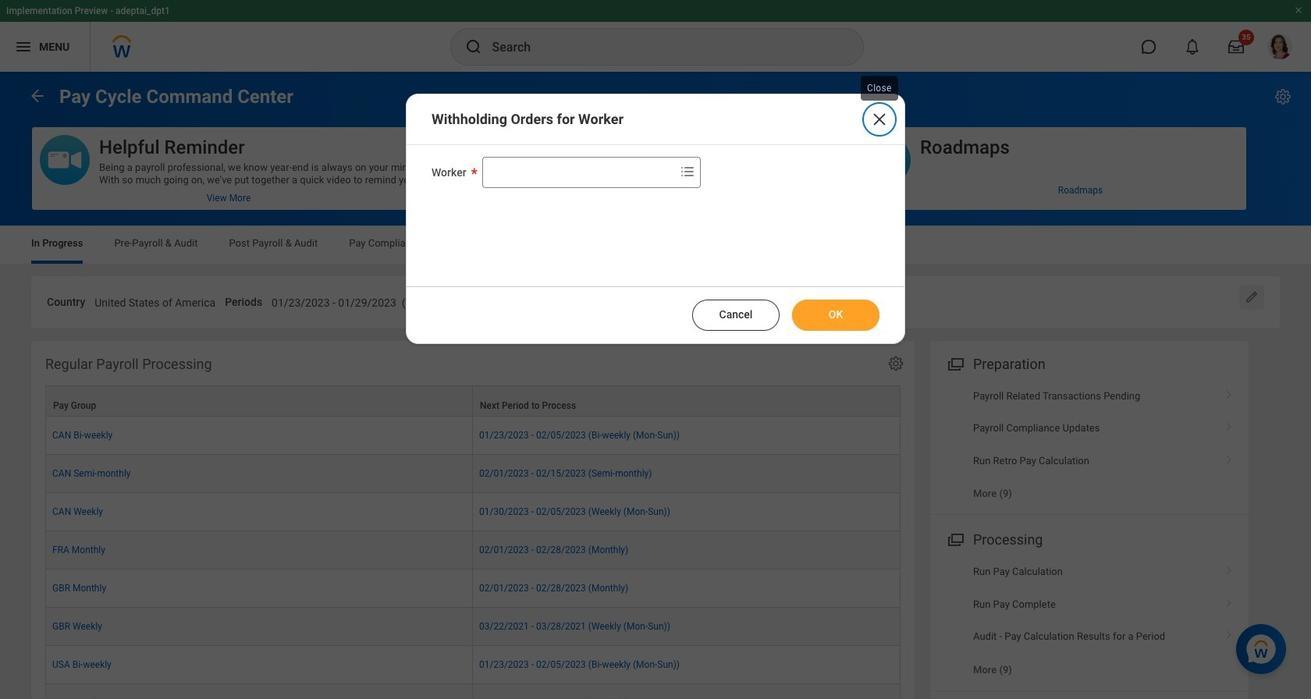 Task type: locate. For each thing, give the bounding box(es) containing it.
0 vertical spatial menu group image
[[945, 353, 966, 374]]

1 list from the top
[[931, 380, 1249, 510]]

1 vertical spatial menu group image
[[945, 529, 966, 550]]

close environment banner image
[[1294, 5, 1304, 15]]

4 chevron right image from the top
[[1219, 593, 1240, 609]]

dialog
[[406, 94, 906, 344]]

2 menu group image from the top
[[945, 529, 966, 550]]

row
[[45, 385, 901, 417], [45, 417, 901, 455], [45, 455, 901, 493], [45, 493, 901, 531], [45, 531, 901, 570], [45, 570, 901, 608], [45, 608, 901, 646], [45, 646, 901, 684], [45, 684, 901, 699]]

7 row from the top
[[45, 608, 901, 646]]

tooltip
[[858, 73, 901, 104]]

4 row from the top
[[45, 493, 901, 531]]

1 chevron right image from the top
[[1219, 417, 1240, 433]]

chevron right image
[[1219, 385, 1240, 400]]

menu group image for chevron right image on the right
[[945, 353, 966, 374]]

menu group image
[[945, 353, 966, 374], [945, 529, 966, 550]]

0 vertical spatial list
[[931, 380, 1249, 510]]

None text field
[[272, 287, 498, 314], [719, 287, 864, 314], [272, 287, 498, 314], [719, 287, 864, 314]]

5 row from the top
[[45, 531, 901, 570]]

banner
[[0, 0, 1312, 72]]

tab list
[[16, 226, 1296, 264]]

menu group image for 3rd chevron right icon from the top of the page
[[945, 529, 966, 550]]

regular payroll processing element
[[31, 341, 915, 699]]

1 row from the top
[[45, 385, 901, 417]]

x image
[[870, 110, 889, 129]]

2 list from the top
[[931, 556, 1249, 686]]

list
[[931, 380, 1249, 510], [931, 556, 1249, 686]]

list for chevron right image on the right menu group image
[[931, 380, 1249, 510]]

main content
[[0, 72, 1312, 699]]

None text field
[[95, 287, 216, 314]]

configure this page image
[[1274, 87, 1293, 106]]

1 vertical spatial list
[[931, 556, 1249, 686]]

9 row from the top
[[45, 684, 901, 699]]

3 chevron right image from the top
[[1219, 561, 1240, 576]]

edit image
[[1244, 290, 1260, 305]]

previous page image
[[28, 86, 47, 105]]

6 row from the top
[[45, 570, 901, 608]]

profile logan mcneil element
[[1258, 30, 1302, 64]]

chevron right image
[[1219, 417, 1240, 433], [1219, 449, 1240, 465], [1219, 561, 1240, 576], [1219, 593, 1240, 609], [1219, 625, 1240, 641]]

1 menu group image from the top
[[945, 353, 966, 374]]

notifications large image
[[1185, 39, 1201, 55]]



Task type: vqa. For each thing, say whether or not it's contained in the screenshot.
x icon at top
yes



Task type: describe. For each thing, give the bounding box(es) containing it.
3 row from the top
[[45, 455, 901, 493]]

5 chevron right image from the top
[[1219, 625, 1240, 641]]

search image
[[464, 37, 483, 56]]

2 chevron right image from the top
[[1219, 449, 1240, 465]]

prompts image
[[678, 162, 697, 181]]

inbox large image
[[1229, 39, 1244, 55]]

8 row from the top
[[45, 646, 901, 684]]

Search field
[[483, 158, 675, 187]]

2 row from the top
[[45, 417, 901, 455]]

list for menu group image associated with 3rd chevron right icon from the top of the page
[[931, 556, 1249, 686]]



